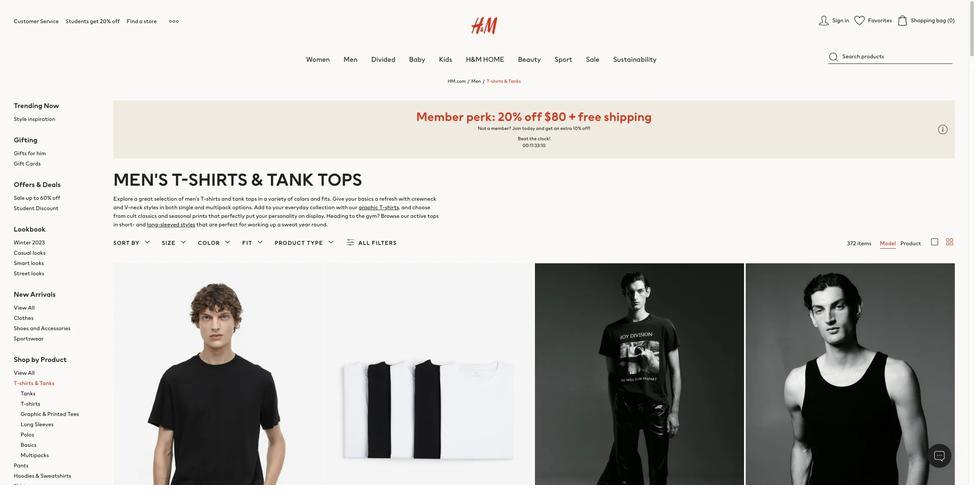 Task type: describe. For each thing, give the bounding box(es) containing it.
sweat
[[282, 221, 298, 229]]

10%
[[573, 125, 582, 132]]

explore
[[113, 195, 133, 203]]

gift
[[14, 160, 24, 168]]

header.primary.navigation element
[[14, 7, 975, 64]]

tops
[[317, 167, 362, 192]]

to inside offers & deals sale up to 60% off student discount
[[33, 194, 39, 202]]

(0)
[[948, 16, 955, 24]]

perfect
[[219, 221, 238, 229]]

casual
[[14, 249, 31, 257]]

sign
[[833, 16, 844, 24]]

students
[[66, 17, 89, 25]]

long-
[[147, 221, 160, 229]]

all filters button
[[346, 237, 397, 249]]

student discount link
[[14, 204, 100, 214]]

t- up graphic at the left of page
[[21, 400, 26, 408]]

tank
[[267, 167, 314, 192]]

great
[[139, 195, 153, 203]]

+
[[569, 108, 576, 125]]

a down personality
[[277, 221, 281, 229]]

beauty
[[518, 54, 541, 64]]

sleeves
[[35, 421, 54, 429]]

long sleeves link
[[21, 420, 100, 430]]

1 horizontal spatial tanks
[[40, 380, 54, 388]]

$80
[[545, 108, 567, 125]]

1 horizontal spatial t-shirts & tanks link
[[487, 78, 521, 85]]

tees
[[67, 411, 79, 419]]

product type button
[[275, 237, 336, 249]]

member perk: 20% off $80 + free shipping not a member? join today and get an extra 10% off! beat the clock! 00:11:33:09
[[416, 108, 652, 149]]

1 horizontal spatial your
[[273, 204, 284, 212]]

customer service link
[[14, 17, 59, 25]]

today
[[522, 125, 535, 132]]

& up sleeves
[[42, 411, 46, 419]]

t- down h&m home link
[[487, 78, 491, 85]]

a up neck
[[134, 195, 138, 203]]

view inside shop by product view all t-shirts & tanks tanks t-shirts graphic & printed tees long sleeves polos basics multipacks pants hoodies & sweatshirts
[[14, 369, 27, 378]]

t- up men's
[[172, 167, 188, 192]]

product for product
[[901, 240, 921, 248]]

get inside member perk: 20% off $80 + free shipping not a member? join today and get an extra 10% off! beat the clock! 00:11:33:09
[[546, 125, 553, 132]]

divided
[[371, 54, 396, 64]]

now
[[44, 100, 59, 111]]

style inspiration link
[[14, 114, 100, 125]]

neck
[[130, 204, 143, 212]]

the inside member perk: 20% off $80 + free shipping not a member? join today and get an extra 10% off! beat the clock! 00:11:33:09
[[530, 135, 537, 142]]

20% for get
[[100, 17, 111, 25]]

shirts up graphic at the left of page
[[26, 400, 40, 408]]

women
[[306, 54, 330, 64]]

sport
[[555, 54, 573, 64]]

our inside explore a great selection of men's t-shirts and tank tops in a variety of colors and fits. give your basics a refresh with crewneck and v-neck styles in both single and multipack options. add to your everyday collection with our
[[349, 204, 358, 212]]

size
[[162, 239, 176, 247]]

shoes
[[14, 325, 29, 333]]

kids link
[[439, 54, 452, 64]]

smart looks link
[[14, 259, 100, 269]]

0 vertical spatial looks
[[33, 249, 46, 257]]

and choose from cult classics and seasonal prints that perfectly put your personality on display. heading to the gym? browse our active tops in short- and
[[113, 204, 439, 229]]

tops inside and choose from cult classics and seasonal prints that perfectly put your personality on display. heading to the gym? browse our active tops in short- and
[[428, 212, 439, 220]]

product for product type
[[275, 239, 305, 247]]

arrivals
[[30, 289, 56, 300]]

up inside offers & deals sale up to 60% off student discount
[[26, 194, 32, 202]]

style
[[14, 115, 27, 123]]

display.
[[306, 212, 325, 220]]

all filters
[[358, 239, 397, 247]]

men inside main content
[[472, 78, 481, 85]]

type
[[307, 239, 323, 247]]

and right shirts,
[[401, 204, 411, 212]]

seasonal
[[169, 212, 191, 220]]

& inside offers & deals sale up to 60% off student discount
[[36, 180, 41, 190]]

and up 'sleeved' on the left of the page
[[158, 212, 168, 220]]

t- down the refresh on the left of the page
[[379, 204, 385, 212]]

t- down the shop
[[14, 380, 19, 388]]

polos link
[[21, 430, 100, 441]]

not
[[478, 125, 486, 132]]

a up graphic t-shirts,
[[375, 195, 378, 203]]

winter 2023 link
[[14, 238, 100, 248]]

2023
[[32, 239, 45, 247]]

sign in button
[[819, 15, 850, 26]]

1 of from the left
[[178, 195, 184, 203]]

shop
[[14, 355, 30, 365]]

graphic
[[359, 204, 378, 212]]

sign in
[[833, 16, 850, 24]]

baby link
[[409, 54, 425, 64]]

sport link
[[555, 54, 573, 64]]

graphic
[[21, 411, 41, 419]]

students get 20% off
[[66, 17, 120, 25]]

store
[[144, 17, 157, 25]]

lookbook
[[14, 224, 46, 234]]

kids
[[439, 54, 452, 64]]

active
[[411, 212, 427, 220]]

favorites
[[868, 16, 892, 24]]

free
[[578, 108, 602, 125]]

join
[[512, 125, 521, 132]]

inspiration
[[28, 115, 55, 123]]

offers & deals sale up to 60% off student discount
[[14, 180, 61, 213]]

clock!
[[538, 135, 550, 142]]

shirts,
[[385, 204, 400, 212]]

and down classics
[[136, 221, 146, 229]]

new
[[14, 289, 29, 300]]

a right find
[[139, 17, 143, 25]]

and up from
[[113, 204, 123, 212]]

sweatshirts
[[40, 472, 71, 481]]

find a store
[[127, 17, 157, 25]]

gifts
[[14, 149, 27, 158]]

0 vertical spatial with
[[399, 195, 411, 203]]

options.
[[233, 204, 253, 212]]

& up tanks link
[[35, 380, 38, 388]]

colors
[[294, 195, 309, 203]]

graphic t-shirts, link
[[359, 204, 400, 212]]

trending
[[14, 100, 42, 111]]

1 vertical spatial men link
[[472, 78, 481, 85]]

baby
[[409, 54, 425, 64]]

street
[[14, 270, 30, 278]]

shirts down home
[[491, 78, 503, 85]]

2 vertical spatial tanks
[[21, 390, 35, 398]]

men's
[[185, 195, 199, 203]]

1 horizontal spatial styles
[[181, 221, 195, 229]]

year
[[299, 221, 310, 229]]

off!
[[583, 125, 591, 132]]

multipack
[[206, 204, 231, 212]]

graphic & printed tees link
[[21, 410, 100, 420]]

collection
[[310, 204, 335, 212]]

off inside offers & deals sale up to 60% off student discount
[[53, 194, 60, 202]]

0 horizontal spatial with
[[336, 204, 348, 212]]

0 horizontal spatial t-shirts & tanks link
[[14, 379, 100, 389]]

off for perk:
[[525, 108, 542, 125]]



Task type: vqa. For each thing, say whether or not it's contained in the screenshot.
that
yes



Task type: locate. For each thing, give the bounding box(es) containing it.
sort by
[[113, 239, 140, 247]]

beauty link
[[518, 54, 541, 64]]

product type
[[275, 239, 323, 247]]

off for get
[[112, 17, 120, 25]]

by right sort
[[132, 239, 140, 247]]

the right beat
[[530, 135, 537, 142]]

tanks down beauty link
[[509, 78, 521, 85]]

of up the single
[[178, 195, 184, 203]]

hm.com
[[448, 78, 466, 85]]

regular fit printed t-shirtmodel image
[[535, 264, 744, 486]]

your down add
[[256, 212, 267, 220]]

and inside new arrivals view all clothes shoes and accessories sportswear
[[30, 325, 40, 333]]

0 vertical spatial t-shirts & tanks link
[[487, 78, 521, 85]]

& right hoodies
[[36, 472, 39, 481]]

2 view from the top
[[14, 369, 27, 378]]

1 vertical spatial by
[[31, 355, 39, 365]]

0 vertical spatial get
[[90, 17, 99, 25]]

and inside member perk: 20% off $80 + free shipping not a member? join today and get an extra 10% off! beat the clock! 00:11:33:09
[[536, 125, 545, 132]]

off up student discount link
[[53, 194, 60, 202]]

20% left today
[[498, 108, 522, 125]]

2 of from the left
[[288, 195, 293, 203]]

1 horizontal spatial that
[[209, 212, 220, 220]]

h&m home
[[466, 54, 505, 64]]

men link right 'hm.com'
[[472, 78, 481, 85]]

your
[[345, 195, 357, 203], [273, 204, 284, 212], [256, 212, 267, 220]]

Search products search field
[[829, 50, 953, 64]]

20% left find
[[100, 17, 111, 25]]

by for shop
[[31, 355, 39, 365]]

our left active on the left of the page
[[401, 212, 409, 220]]

view all link down arrivals
[[14, 303, 100, 314]]

product inside shop by product view all t-shirts & tanks tanks t-shirts graphic & printed tees long sleeves polos basics multipacks pants hoodies & sweatshirts
[[41, 355, 67, 365]]

view all link up tanks link
[[14, 369, 100, 379]]

t- inside explore a great selection of men's t-shirts and tank tops in a variety of colors and fits. give your basics a refresh with crewneck and v-neck styles in both single and multipack options. add to your everyday collection with our
[[201, 195, 206, 203]]

1 vertical spatial view all link
[[14, 369, 100, 379]]

in inside button
[[845, 16, 850, 24]]

by for sort
[[132, 239, 140, 247]]

lookbook winter 2023 casual looks smart looks street looks
[[14, 224, 46, 278]]

sort
[[113, 239, 130, 247]]

and up sportswear at the bottom of page
[[30, 325, 40, 333]]

that up are
[[209, 212, 220, 220]]

your inside and choose from cult classics and seasonal prints that perfectly put your personality on display. heading to the gym? browse our active tops in short- and
[[256, 212, 267, 220]]

with down give
[[336, 204, 348, 212]]

2 view all link from the top
[[14, 369, 100, 379]]

men's t-shirts & tank tops main content
[[0, 71, 969, 486]]

2 vertical spatial your
[[256, 212, 267, 220]]

accessories
[[41, 325, 71, 333]]

casual looks link
[[14, 248, 100, 259]]

& up add
[[251, 167, 263, 192]]

fit
[[242, 239, 252, 247]]

men right 'hm.com'
[[472, 78, 481, 85]]

get right students
[[90, 17, 99, 25]]

0 horizontal spatial 20%
[[100, 17, 111, 25]]

view up "clothes"
[[14, 304, 27, 312]]

1 horizontal spatial the
[[530, 135, 537, 142]]

372
[[847, 240, 857, 248]]

in right the 'sign'
[[845, 16, 850, 24]]

tops up add
[[246, 195, 257, 203]]

0 vertical spatial for
[[28, 149, 35, 158]]

to
[[33, 194, 39, 202], [266, 204, 271, 212], [349, 212, 355, 220]]

0 horizontal spatial your
[[256, 212, 267, 220]]

color
[[198, 239, 220, 247]]

men right the women link
[[344, 54, 358, 64]]

sportswear link
[[14, 334, 100, 344]]

shirts inside explore a great selection of men's t-shirts and tank tops in a variety of colors and fits. give your basics a refresh with crewneck and v-neck styles in both single and multipack options. add to your everyday collection with our
[[206, 195, 220, 203]]

in up add
[[258, 195, 263, 203]]

0 horizontal spatial men
[[344, 54, 358, 64]]

1 vertical spatial t-shirts & tanks link
[[14, 379, 100, 389]]

sale inside header.primary.navigation element
[[586, 54, 600, 64]]

0 horizontal spatial tops
[[246, 195, 257, 203]]

basics link
[[21, 441, 100, 451]]

2 vertical spatial to
[[349, 212, 355, 220]]

get left an at the top of the page
[[546, 125, 553, 132]]

view inside new arrivals view all clothes shoes and accessories sportswear
[[14, 304, 27, 312]]

1 horizontal spatial up
[[270, 221, 276, 229]]

0 horizontal spatial off
[[53, 194, 60, 202]]

2 horizontal spatial to
[[349, 212, 355, 220]]

students get 20% off link
[[66, 17, 120, 25]]

1 horizontal spatial tops
[[428, 212, 439, 220]]

hoodies
[[14, 472, 34, 481]]

1 vertical spatial get
[[546, 125, 553, 132]]

1 vertical spatial tops
[[428, 212, 439, 220]]

60%
[[40, 194, 51, 202]]

for left him
[[28, 149, 35, 158]]

tanks
[[509, 78, 521, 85], [40, 380, 54, 388], [21, 390, 35, 398]]

0 vertical spatial to
[[33, 194, 39, 202]]

size button
[[162, 237, 189, 249]]

up down personality
[[270, 221, 276, 229]]

smart
[[14, 259, 30, 268]]

all down the shop
[[28, 369, 35, 378]]

1 vertical spatial for
[[239, 221, 247, 229]]

0 horizontal spatial up
[[26, 194, 32, 202]]

items
[[858, 240, 872, 248]]

favorites link
[[855, 15, 892, 26]]

off right join
[[525, 108, 542, 125]]

2 / from the left
[[483, 78, 485, 85]]

all up "clothes"
[[28, 304, 35, 312]]

0 horizontal spatial of
[[178, 195, 184, 203]]

1 vertical spatial 20%
[[498, 108, 522, 125]]

/ right the hm.com link
[[468, 78, 470, 85]]

0 horizontal spatial /
[[468, 78, 470, 85]]

beat
[[518, 135, 529, 142]]

basics
[[358, 195, 374, 203]]

0 horizontal spatial get
[[90, 17, 99, 25]]

1 vertical spatial view
[[14, 369, 27, 378]]

view
[[14, 304, 27, 312], [14, 369, 27, 378]]

1 vertical spatial the
[[356, 212, 365, 220]]

0 horizontal spatial men link
[[344, 54, 358, 64]]

our inside and choose from cult classics and seasonal prints that perfectly put your personality on display. heading to the gym? browse our active tops in short- and
[[401, 212, 409, 220]]

1 horizontal spatial 20%
[[498, 108, 522, 125]]

for down put
[[239, 221, 247, 229]]

and up clock!
[[536, 125, 545, 132]]

by inside "dropdown button"
[[132, 239, 140, 247]]

1 horizontal spatial with
[[399, 195, 411, 203]]

1 horizontal spatial men link
[[472, 78, 481, 85]]

in down from
[[113, 221, 118, 229]]

hoodies & sweatshirts link
[[14, 472, 100, 482]]

t- right men's
[[201, 195, 206, 203]]

1 horizontal spatial of
[[288, 195, 293, 203]]

0 horizontal spatial product
[[41, 355, 67, 365]]

sale inside offers & deals sale up to 60% off student discount
[[14, 194, 25, 202]]

shirts
[[188, 167, 248, 192]]

0 vertical spatial the
[[530, 135, 537, 142]]

looks
[[33, 249, 46, 257], [31, 259, 44, 268], [31, 270, 44, 278]]

1 vertical spatial off
[[525, 108, 542, 125]]

regular fit crew-neck t-shirtmodel image
[[113, 264, 323, 486]]

offers
[[14, 180, 35, 190]]

slim fit ribbed tank topmodel image
[[746, 264, 955, 486]]

0 horizontal spatial tanks
[[21, 390, 35, 398]]

your right give
[[345, 195, 357, 203]]

by inside shop by product view all t-shirts & tanks tanks t-shirts graphic & printed tees long sleeves polos basics multipacks pants hoodies & sweatshirts
[[31, 355, 39, 365]]

heading
[[327, 212, 348, 220]]

1 horizontal spatial sale
[[586, 54, 600, 64]]

1 horizontal spatial men
[[472, 78, 481, 85]]

t-
[[487, 78, 491, 85], [172, 167, 188, 192], [201, 195, 206, 203], [379, 204, 385, 212], [14, 380, 19, 388], [21, 400, 26, 408]]

sale up the student
[[14, 194, 25, 202]]

shirts down the shop
[[19, 380, 33, 388]]

0 horizontal spatial sale
[[14, 194, 25, 202]]

looks right street
[[31, 270, 44, 278]]

2 vertical spatial looks
[[31, 270, 44, 278]]

1 vertical spatial our
[[401, 212, 409, 220]]

product right model
[[901, 240, 921, 248]]

0 vertical spatial styles
[[144, 204, 158, 212]]

and up multipack
[[221, 195, 231, 203]]

polos
[[21, 431, 34, 439]]

t-shirts & tanks link down home
[[487, 78, 521, 85]]

styles up classics
[[144, 204, 158, 212]]

product down sportswear link
[[41, 355, 67, 365]]

/ down h&m home link
[[483, 78, 485, 85]]

choose
[[412, 204, 430, 212]]

and left fits. at left
[[311, 195, 320, 203]]

all left filters
[[358, 239, 370, 247]]

men link right the women link
[[344, 54, 358, 64]]

tops inside explore a great selection of men's t-shirts and tank tops in a variety of colors and fits. give your basics a refresh with crewneck and v-neck styles in both single and multipack options. add to your everyday collection with our
[[246, 195, 257, 203]]

and up prints
[[195, 204, 204, 212]]

a up add
[[264, 195, 267, 203]]

that down prints
[[196, 221, 208, 229]]

0 vertical spatial all
[[358, 239, 370, 247]]

product down the sweat at the left of page
[[275, 239, 305, 247]]

0 vertical spatial view
[[14, 304, 27, 312]]

2 horizontal spatial tanks
[[509, 78, 521, 85]]

1 vertical spatial to
[[266, 204, 271, 212]]

& left "deals"
[[36, 180, 41, 190]]

a
[[139, 17, 143, 25], [487, 125, 490, 132], [134, 195, 138, 203], [264, 195, 267, 203], [375, 195, 378, 203], [277, 221, 281, 229]]

t-shirts link
[[21, 399, 100, 410]]

in down selection at the top left of page
[[160, 204, 164, 212]]

20% for perk:
[[498, 108, 522, 125]]

the inside and choose from cult classics and seasonal prints that perfectly put your personality on display. heading to the gym? browse our active tops in short- and
[[356, 212, 365, 220]]

1 vertical spatial with
[[336, 204, 348, 212]]

customer
[[14, 17, 39, 25]]

t-shirts & tanks link up t-shirts link
[[14, 379, 100, 389]]

styles inside explore a great selection of men's t-shirts and tank tops in a variety of colors and fits. give your basics a refresh with crewneck and v-neck styles in both single and multipack options. add to your everyday collection with our
[[144, 204, 158, 212]]

1 vertical spatial styles
[[181, 221, 195, 229]]

product inside dropdown button
[[275, 239, 305, 247]]

styles down seasonal
[[181, 221, 195, 229]]

0 vertical spatial off
[[112, 17, 120, 25]]

all inside dropdown button
[[358, 239, 370, 247]]

cards
[[26, 160, 41, 168]]

to right add
[[266, 204, 271, 212]]

color button
[[198, 237, 233, 249]]

sale right the sport
[[586, 54, 600, 64]]

add
[[254, 204, 265, 212]]

20% inside member perk: 20% off $80 + free shipping not a member? join today and get an extra 10% off! beat the clock! 00:11:33:09
[[498, 108, 522, 125]]

1 vertical spatial looks
[[31, 259, 44, 268]]

1 horizontal spatial to
[[266, 204, 271, 212]]

cult
[[127, 212, 137, 220]]

to inside and choose from cult classics and seasonal prints that perfectly put your personality on display. heading to the gym? browse our active tops in short- and
[[349, 212, 355, 220]]

selection
[[154, 195, 177, 203]]

t-shirts & tanks link
[[487, 78, 521, 85], [14, 379, 100, 389]]

that inside and choose from cult classics and seasonal prints that perfectly put your personality on display. heading to the gym? browse our active tops in short- and
[[209, 212, 220, 220]]

with
[[399, 195, 411, 203], [336, 204, 348, 212]]

on
[[299, 212, 305, 220]]

printed
[[47, 411, 66, 419]]

0 vertical spatial men link
[[344, 54, 358, 64]]

get inside header.primary.navigation element
[[90, 17, 99, 25]]

with up shirts,
[[399, 195, 411, 203]]

0 horizontal spatial by
[[31, 355, 39, 365]]

tanks up graphic at the left of page
[[21, 390, 35, 398]]

& down home
[[504, 78, 508, 85]]

h&m home link
[[466, 54, 505, 64]]

gift cards link
[[14, 159, 100, 169]]

1 vertical spatial sale
[[14, 194, 25, 202]]

perk:
[[466, 108, 496, 125]]

1 vertical spatial your
[[273, 204, 284, 212]]

all inside new arrivals view all clothes shoes and accessories sportswear
[[28, 304, 35, 312]]

0 vertical spatial our
[[349, 204, 358, 212]]

0 vertical spatial that
[[209, 212, 220, 220]]

20% inside header.primary.navigation element
[[100, 17, 111, 25]]

1 vertical spatial up
[[270, 221, 276, 229]]

our left "graphic"
[[349, 204, 358, 212]]

1 horizontal spatial off
[[112, 17, 120, 25]]

in
[[845, 16, 850, 24], [258, 195, 263, 203], [160, 204, 164, 212], [113, 221, 118, 229]]

product
[[275, 239, 305, 247], [901, 240, 921, 248], [41, 355, 67, 365]]

off inside header.primary.navigation element
[[112, 17, 120, 25]]

up up the student
[[26, 194, 32, 202]]

0 horizontal spatial for
[[28, 149, 35, 158]]

1 vertical spatial that
[[196, 221, 208, 229]]

discount
[[36, 204, 59, 213]]

1 horizontal spatial /
[[483, 78, 485, 85]]

refresh
[[379, 195, 398, 203]]

to left 60%
[[33, 194, 39, 202]]

a inside member perk: 20% off $80 + free shipping not a member? join today and get an extra 10% off! beat the clock! 00:11:33:09
[[487, 125, 490, 132]]

0 vertical spatial tanks
[[509, 78, 521, 85]]

divided link
[[371, 54, 396, 64]]

men
[[344, 54, 358, 64], [472, 78, 481, 85]]

0 horizontal spatial to
[[33, 194, 39, 202]]

service
[[40, 17, 59, 25]]

tanks up tanks link
[[40, 380, 54, 388]]

2 vertical spatial all
[[28, 369, 35, 378]]

a right not
[[487, 125, 490, 132]]

looks right smart
[[31, 259, 44, 268]]

0 horizontal spatial the
[[356, 212, 365, 220]]

1 horizontal spatial product
[[275, 239, 305, 247]]

short-
[[119, 221, 135, 229]]

1 view all link from the top
[[14, 303, 100, 314]]

view down the shop
[[14, 369, 27, 378]]

h&m image
[[471, 17, 498, 34]]

to right heading
[[349, 212, 355, 220]]

sportswear
[[14, 335, 44, 343]]

2 horizontal spatial off
[[525, 108, 542, 125]]

0 vertical spatial by
[[132, 239, 140, 247]]

graphic t-shirts,
[[359, 204, 400, 212]]

working
[[248, 221, 269, 229]]

0 horizontal spatial that
[[196, 221, 208, 229]]

0 vertical spatial up
[[26, 194, 32, 202]]

0 horizontal spatial our
[[349, 204, 358, 212]]

view all link
[[14, 303, 100, 314], [14, 369, 100, 379]]

0 vertical spatial tops
[[246, 195, 257, 203]]

explore a great selection of men's t-shirts and tank tops in a variety of colors and fits. give your basics a refresh with crewneck and v-neck styles in both single and multipack options. add to your everyday collection with our
[[113, 195, 437, 212]]

women link
[[306, 54, 330, 64]]

0 vertical spatial 20%
[[100, 17, 111, 25]]

tops down choose
[[428, 212, 439, 220]]

men's t-shirts & tank tops
[[113, 167, 362, 192]]

1 vertical spatial all
[[28, 304, 35, 312]]

1 view from the top
[[14, 304, 27, 312]]

2 horizontal spatial product
[[901, 240, 921, 248]]

off left find
[[112, 17, 120, 25]]

by right the shop
[[31, 355, 39, 365]]

your down variety
[[273, 204, 284, 212]]

sustainability link
[[613, 54, 657, 64]]

1 / from the left
[[468, 78, 470, 85]]

of up everyday
[[288, 195, 293, 203]]

sale up to 60% off link
[[14, 193, 100, 204]]

5-pack slim fit t-shirtsmodel image
[[324, 264, 533, 486]]

in inside and choose from cult classics and seasonal prints that perfectly put your personality on display. heading to the gym? browse our active tops in short- and
[[113, 221, 118, 229]]

for inside gifting gifts for him gift cards
[[28, 149, 35, 158]]

shoes and accessories link
[[14, 324, 100, 334]]

1 vertical spatial tanks
[[40, 380, 54, 388]]

off inside member perk: 20% off $80 + free shipping not a member? join today and get an extra 10% off! beat the clock! 00:11:33:09
[[525, 108, 542, 125]]

all inside shop by product view all t-shirts & tanks tanks t-shirts graphic & printed tees long sleeves polos basics multipacks pants hoodies & sweatshirts
[[28, 369, 35, 378]]

shirts up multipack
[[206, 195, 220, 203]]

to inside explore a great selection of men's t-shirts and tank tops in a variety of colors and fits. give your basics a refresh with crewneck and v-neck styles in both single and multipack options. add to your everyday collection with our
[[266, 204, 271, 212]]

1 horizontal spatial get
[[546, 125, 553, 132]]

home
[[483, 54, 505, 64]]

an
[[554, 125, 560, 132]]

2 horizontal spatial your
[[345, 195, 357, 203]]

20%
[[100, 17, 111, 25], [498, 108, 522, 125]]

the down "graphic"
[[356, 212, 365, 220]]

1 vertical spatial men
[[472, 78, 481, 85]]

0 vertical spatial your
[[345, 195, 357, 203]]

prints
[[192, 212, 207, 220]]

men inside header.primary.navigation element
[[344, 54, 358, 64]]

classics
[[138, 212, 157, 220]]

0 horizontal spatial styles
[[144, 204, 158, 212]]

1 horizontal spatial our
[[401, 212, 409, 220]]

2 vertical spatial off
[[53, 194, 60, 202]]

0 vertical spatial sale
[[586, 54, 600, 64]]

looks down 2023
[[33, 249, 46, 257]]

1 horizontal spatial for
[[239, 221, 247, 229]]

gifts for him link
[[14, 149, 100, 159]]

long-sleeved styles that are perfect for working up a sweat year round.
[[147, 221, 328, 229]]

1 horizontal spatial by
[[132, 239, 140, 247]]

0 vertical spatial view all link
[[14, 303, 100, 314]]



